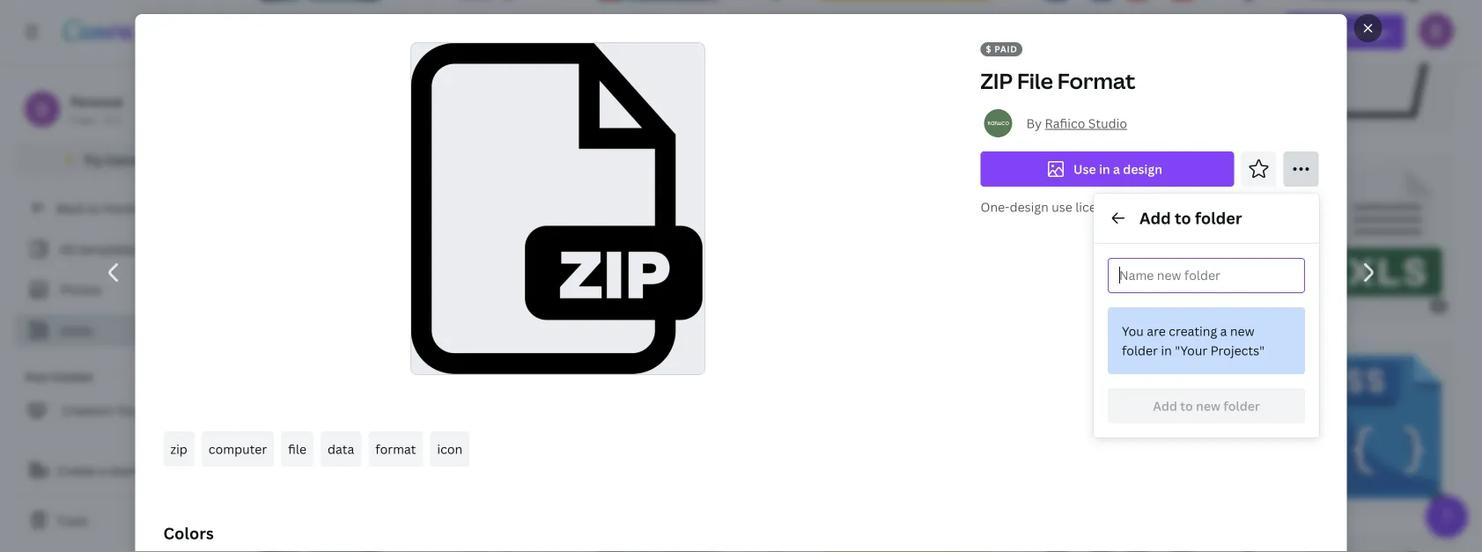 Task type: locate. For each thing, give the bounding box(es) containing it.
folder down projects"
[[1224, 398, 1260, 414]]

1 horizontal spatial a
[[1113, 161, 1120, 177]]

all templates
[[60, 241, 138, 258]]

1 vertical spatial a
[[1220, 323, 1227, 340]]

1 horizontal spatial you
[[1122, 323, 1144, 340]]

projects"
[[1211, 342, 1265, 359]]

add down "your
[[1153, 398, 1177, 414]]

studio
[[1088, 115, 1127, 132]]

team
[[109, 462, 139, 479]]

icon
[[437, 441, 463, 458]]

new up projects"
[[1230, 323, 1255, 340]]

canva
[[106, 151, 143, 168]]

your content
[[25, 369, 93, 384]]

home
[[103, 199, 139, 216]]

floppy disk icon image
[[256, 0, 389, 118]]

add for add to folder
[[1140, 207, 1171, 229]]

add inside button
[[1153, 398, 1177, 414]]

in down are
[[1161, 342, 1172, 359]]

to up name new folder 'text box'
[[1175, 207, 1191, 229]]

2 vertical spatial folder
[[1224, 398, 1260, 414]]

2 vertical spatial a
[[99, 462, 106, 479]]

$
[[986, 43, 992, 55], [993, 112, 999, 124], [1282, 300, 1288, 312], [1436, 300, 1442, 312], [1436, 493, 1442, 505]]

back to home link
[[14, 190, 229, 225]]

documents folder icon image
[[261, 549, 444, 552]]

by rafiico studio
[[1026, 115, 1127, 132]]

use
[[1052, 199, 1073, 215]]

personal
[[70, 93, 123, 110]]

to down "your
[[1180, 398, 1193, 414]]

xls file format image
[[1332, 167, 1443, 306]]

None search field
[[750, 14, 1165, 49]]

1 horizontal spatial in
[[1161, 342, 1172, 359]]

0 vertical spatial design
[[1123, 161, 1163, 177]]

1 vertical spatial folder
[[1122, 342, 1158, 359]]

isolated piece of paper design image
[[600, 0, 719, 118]]

add to folder
[[1140, 207, 1242, 229]]

by
[[1026, 115, 1042, 132]]

a inside the you are creating a new folder in "your projects"
[[1220, 323, 1227, 340]]

use in a design button
[[981, 151, 1234, 187]]

svg file icon image
[[1149, 355, 1271, 499]]

create a team
[[56, 462, 139, 479]]

new inside the you are creating a new folder in "your projects"
[[1230, 323, 1255, 340]]

you
[[1122, 323, 1144, 340], [116, 402, 138, 419]]

spreadsheet file icon image
[[985, 549, 1101, 552]]

a inside create a team button
[[99, 462, 106, 479]]

rafiico
[[1045, 115, 1085, 132]]

computer link
[[202, 432, 274, 467]]

new inside button
[[1196, 398, 1221, 414]]

1 vertical spatial you
[[116, 402, 138, 419]]

you inside "link"
[[116, 402, 138, 419]]

0 vertical spatial folder
[[1195, 207, 1242, 229]]

folder inside button
[[1224, 398, 1260, 414]]

icons
[[60, 322, 92, 339]]

data
[[328, 441, 354, 458]]

to for new
[[1180, 398, 1193, 414]]

new down "your
[[1196, 398, 1221, 414]]

in
[[1099, 161, 1110, 177], [1161, 342, 1172, 359]]

to
[[88, 199, 100, 216], [1175, 207, 1191, 229], [1180, 398, 1193, 414]]

add right 'license'
[[1140, 207, 1171, 229]]

2 horizontal spatial a
[[1220, 323, 1227, 340]]

new
[[1230, 323, 1255, 340], [1196, 398, 1221, 414]]

1 vertical spatial new
[[1196, 398, 1221, 414]]

format link
[[368, 432, 423, 467]]

add
[[1140, 207, 1171, 229], [1153, 398, 1177, 414]]

1 horizontal spatial new
[[1230, 323, 1255, 340]]

a down brand templates
[[99, 462, 106, 479]]

design
[[1123, 161, 1163, 177], [1010, 199, 1049, 215]]

0 horizontal spatial file folder icon image
[[415, 167, 580, 306]]

"your
[[1175, 342, 1208, 359]]

0 vertical spatial add
[[1140, 207, 1171, 229]]

to inside button
[[1180, 398, 1193, 414]]

0 vertical spatial new
[[1230, 323, 1255, 340]]

0 vertical spatial in
[[1099, 161, 1110, 177]]

file folder icon image
[[1246, 0, 1436, 118], [415, 167, 580, 306], [886, 167, 1058, 306]]

you left are
[[1122, 323, 1144, 340]]

Name new folder text field
[[1119, 259, 1270, 292]]

in inside the you are creating a new folder in "your projects"
[[1161, 342, 1172, 359]]

1 horizontal spatial design
[[1123, 161, 1163, 177]]

creating
[[1169, 323, 1217, 340]]

0 vertical spatial a
[[1113, 161, 1120, 177]]

use in a design
[[1074, 161, 1163, 177]]

folder up name new folder 'text box'
[[1195, 207, 1242, 229]]

folder
[[1195, 207, 1242, 229], [1122, 342, 1158, 359], [1224, 398, 1260, 414]]

in right use
[[1099, 161, 1110, 177]]

design down studio
[[1123, 161, 1163, 177]]

use
[[1074, 161, 1096, 177]]

to for folder
[[1175, 207, 1191, 229]]

0 horizontal spatial you
[[116, 402, 138, 419]]

you are creating a new folder in "your projects"
[[1122, 323, 1265, 359]]

1 vertical spatial design
[[1010, 199, 1049, 215]]

one-design use license
[[981, 199, 1117, 215]]

free
[[70, 112, 93, 127]]

add to new folder
[[1153, 398, 1260, 414]]

2 horizontal spatial file folder icon image
[[1246, 0, 1436, 118]]

$ paid
[[986, 43, 1018, 55]]

to right back
[[88, 199, 100, 216]]

photos
[[60, 281, 102, 298]]

folder down are
[[1122, 342, 1158, 359]]

design left use
[[1010, 199, 1049, 215]]

a
[[1113, 161, 1120, 177], [1220, 323, 1227, 340], [99, 462, 106, 479]]

license
[[1076, 199, 1117, 215]]

create a team button
[[14, 453, 229, 488]]

icon link
[[430, 432, 470, 467]]

0 horizontal spatial a
[[99, 462, 106, 479]]

0 horizontal spatial in
[[1099, 161, 1110, 177]]

paid
[[994, 43, 1018, 55]]

to for home
[[88, 199, 100, 216]]

you left follow
[[116, 402, 138, 419]]

design inside button
[[1123, 161, 1163, 177]]

a up projects"
[[1220, 323, 1227, 340]]

folder file yellow document info icon. vector graphic image
[[772, 0, 990, 118]]

data link
[[321, 432, 361, 467]]

photos link
[[25, 273, 218, 306]]

0 vertical spatial you
[[1122, 323, 1144, 340]]

1 vertical spatial add
[[1153, 398, 1177, 414]]

a right use
[[1113, 161, 1120, 177]]

follow
[[141, 402, 180, 419]]

1 vertical spatial in
[[1161, 342, 1172, 359]]

0 horizontal spatial new
[[1196, 398, 1221, 414]]



Task type: describe. For each thing, give the bounding box(es) containing it.
$ for css file icon
[[1436, 493, 1442, 505]]

try canva pro
[[84, 151, 166, 168]]

1
[[117, 112, 123, 127]]

pdf file icon image
[[436, 355, 580, 499]]

tga icon image
[[654, 549, 783, 552]]

jpeg icon image
[[827, 549, 942, 552]]

html file icon image
[[628, 355, 753, 499]]

zip file format
[[981, 66, 1136, 95]]

colors
[[163, 523, 214, 544]]

add to new folder button
[[1108, 388, 1305, 424]]

format
[[375, 441, 416, 458]]

templates
[[78, 241, 138, 258]]

$ for folder icon
[[1282, 300, 1288, 312]]

one-
[[981, 199, 1010, 215]]

folder inside the you are creating a new folder in "your projects"
[[1122, 342, 1158, 359]]

top level navigation element
[[155, 14, 708, 49]]

brand templates link
[[14, 435, 229, 470]]

add for add to new folder
[[1153, 398, 1177, 414]]

folder icon image
[[1114, 167, 1283, 306]]

$ for folder file yellow document info icon. vector graphic
[[993, 112, 999, 124]]

a inside use in a design button
[[1113, 161, 1120, 177]]

brand
[[62, 444, 98, 461]]

open file icon image
[[637, 167, 828, 306]]

in inside button
[[1099, 161, 1110, 177]]

your
[[25, 369, 48, 384]]

free •
[[70, 112, 100, 127]]

trash link
[[14, 503, 229, 538]]

templates
[[101, 444, 162, 461]]

file
[[1017, 66, 1053, 95]]

binders folder image
[[1046, 0, 1192, 118]]

file
[[288, 441, 307, 458]]

creators
[[62, 402, 113, 419]]

doc file format image
[[435, 0, 556, 118]]

zip
[[981, 66, 1013, 95]]

you inside the you are creating a new folder in "your projects"
[[1122, 323, 1144, 340]]

brand templates
[[62, 444, 162, 461]]

pdf file icon image
[[1318, 549, 1442, 552]]

$ for xls file format image
[[1436, 300, 1442, 312]]

css file icon image
[[1316, 355, 1442, 499]]

try
[[84, 151, 103, 168]]

zip file format image
[[411, 43, 705, 374]]

portable document format image
[[494, 549, 610, 552]]

all
[[60, 241, 75, 258]]

1 horizontal spatial file folder icon image
[[886, 167, 1058, 306]]

are
[[1147, 323, 1166, 340]]

create
[[56, 462, 96, 479]]

format
[[1058, 66, 1136, 95]]

try canva pro button
[[14, 143, 229, 176]]

creators you follow link
[[14, 393, 229, 428]]

all templates link
[[25, 233, 218, 266]]

back
[[56, 199, 85, 216]]

zip link
[[163, 432, 194, 467]]

0 horizontal spatial design
[[1010, 199, 1049, 215]]

•
[[96, 112, 100, 127]]

computer
[[209, 441, 267, 458]]

indesign icon image
[[256, 355, 388, 499]]

zip
[[170, 441, 187, 458]]

rafiico studio link
[[1045, 115, 1127, 132]]

back to home
[[56, 199, 139, 216]]

psd file image
[[972, 355, 1103, 499]]

pro
[[146, 151, 166, 168]]

file link
[[281, 432, 314, 467]]

trash
[[56, 512, 89, 529]]

creators you follow
[[62, 402, 180, 419]]

js file icon image
[[1146, 549, 1273, 552]]

content
[[51, 369, 93, 384]]



Task type: vqa. For each thing, say whether or not it's contained in the screenshot.
Terry Turtle IMAGE
no



